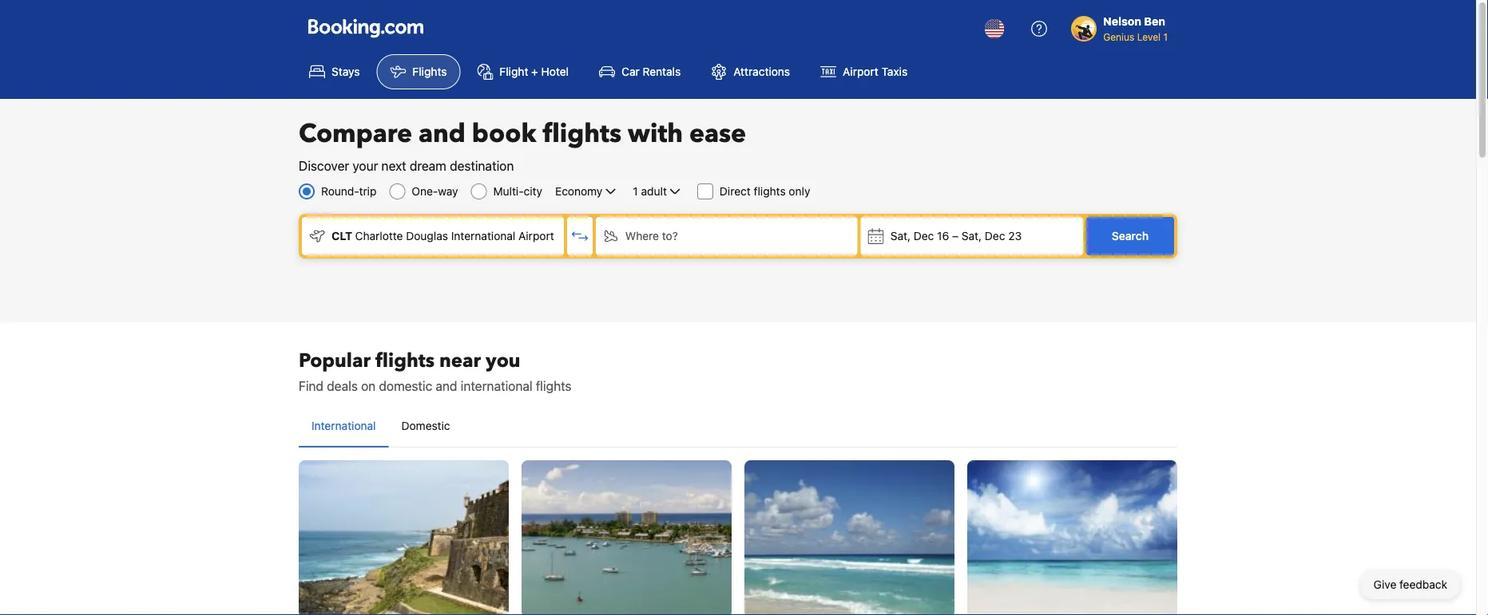 Task type: describe. For each thing, give the bounding box(es) containing it.
flights left only
[[754, 185, 786, 198]]

round-trip
[[321, 185, 377, 198]]

sat, dec 16 – sat, dec 23 button
[[861, 217, 1083, 256]]

and inside popular flights near you find deals on domestic and international flights
[[436, 379, 457, 394]]

with
[[628, 117, 683, 151]]

car rentals
[[622, 65, 681, 78]]

flights right international
[[536, 379, 572, 394]]

multi-city
[[493, 185, 542, 198]]

attractions
[[734, 65, 790, 78]]

1 inside nelson ben genius level 1
[[1163, 31, 1168, 42]]

your
[[353, 159, 378, 174]]

next
[[381, 159, 406, 174]]

airport taxis
[[843, 65, 908, 78]]

0 vertical spatial airport
[[843, 65, 879, 78]]

discover
[[299, 159, 349, 174]]

domestic
[[401, 420, 450, 433]]

1 adult button
[[631, 182, 685, 201]]

compare
[[299, 117, 412, 151]]

airport taxis link
[[807, 54, 921, 89]]

1 vertical spatial airport
[[519, 230, 554, 243]]

charlotte to san juan image
[[299, 461, 509, 616]]

direct flights only
[[720, 185, 810, 198]]

international
[[461, 379, 533, 394]]

one-way
[[412, 185, 458, 198]]

multi-
[[493, 185, 524, 198]]

only
[[789, 185, 810, 198]]

16
[[937, 230, 949, 243]]

and inside compare and book flights with ease discover your next dream destination
[[419, 117, 466, 151]]

nelson ben genius level 1
[[1103, 15, 1168, 42]]

feedback
[[1400, 579, 1447, 592]]

search
[[1112, 230, 1149, 243]]

deals
[[327, 379, 358, 394]]

domestic
[[379, 379, 432, 394]]

where
[[625, 230, 659, 243]]

dream
[[410, 159, 446, 174]]

23
[[1008, 230, 1022, 243]]

international button
[[299, 406, 389, 447]]

where to?
[[625, 230, 678, 243]]

compare and book flights with ease discover your next dream destination
[[299, 117, 746, 174]]

way
[[438, 185, 458, 198]]

level
[[1137, 31, 1161, 42]]

give feedback button
[[1361, 571, 1460, 600]]

flight + hotel
[[500, 65, 569, 78]]

city
[[524, 185, 542, 198]]

economy
[[555, 185, 603, 198]]

1 adult
[[633, 185, 667, 198]]

find
[[299, 379, 324, 394]]

popular flights near you find deals on domestic and international flights
[[299, 348, 572, 394]]

flights inside compare and book flights with ease discover your next dream destination
[[543, 117, 622, 151]]

trip
[[359, 185, 377, 198]]

you
[[486, 348, 520, 374]]

popular
[[299, 348, 371, 374]]

–
[[952, 230, 959, 243]]

1 sat, from the left
[[890, 230, 911, 243]]



Task type: locate. For each thing, give the bounding box(es) containing it.
dec
[[914, 230, 934, 243], [985, 230, 1005, 243]]

dec left 16
[[914, 230, 934, 243]]

flight
[[500, 65, 528, 78]]

1
[[1163, 31, 1168, 42], [633, 185, 638, 198]]

1 horizontal spatial airport
[[843, 65, 879, 78]]

2 sat, from the left
[[962, 230, 982, 243]]

sat, right "–"
[[962, 230, 982, 243]]

international down multi-
[[451, 230, 515, 243]]

0 horizontal spatial dec
[[914, 230, 934, 243]]

1 horizontal spatial sat,
[[962, 230, 982, 243]]

near
[[439, 348, 481, 374]]

direct
[[720, 185, 751, 198]]

give feedback
[[1374, 579, 1447, 592]]

attractions link
[[698, 54, 804, 89]]

1 horizontal spatial dec
[[985, 230, 1005, 243]]

0 horizontal spatial airport
[[519, 230, 554, 243]]

book
[[472, 117, 536, 151]]

0 vertical spatial 1
[[1163, 31, 1168, 42]]

flights
[[413, 65, 447, 78]]

nelson
[[1103, 15, 1142, 28]]

destination
[[450, 159, 514, 174]]

1 inside dropdown button
[[633, 185, 638, 198]]

1 dec from the left
[[914, 230, 934, 243]]

flight + hotel link
[[464, 54, 582, 89]]

sat, left 16
[[890, 230, 911, 243]]

give
[[1374, 579, 1397, 592]]

hotel
[[541, 65, 569, 78]]

dec left 23
[[985, 230, 1005, 243]]

0 horizontal spatial international
[[312, 420, 376, 433]]

2 dec from the left
[[985, 230, 1005, 243]]

stays
[[332, 65, 360, 78]]

1 vertical spatial 1
[[633, 185, 638, 198]]

0 horizontal spatial sat,
[[890, 230, 911, 243]]

+
[[531, 65, 538, 78]]

genius
[[1103, 31, 1135, 42]]

tab list containing international
[[299, 406, 1177, 449]]

flights up economy
[[543, 117, 622, 151]]

and
[[419, 117, 466, 151], [436, 379, 457, 394]]

to?
[[662, 230, 678, 243]]

on
[[361, 379, 376, 394]]

charlotte
[[355, 230, 403, 243]]

0 horizontal spatial 1
[[633, 185, 638, 198]]

flights link
[[377, 54, 460, 89]]

1 vertical spatial international
[[312, 420, 376, 433]]

0 vertical spatial and
[[419, 117, 466, 151]]

international inside button
[[312, 420, 376, 433]]

tab list
[[299, 406, 1177, 449]]

international down deals
[[312, 420, 376, 433]]

flights up domestic
[[376, 348, 435, 374]]

stays link
[[296, 54, 373, 89]]

flights
[[543, 117, 622, 151], [754, 185, 786, 198], [376, 348, 435, 374], [536, 379, 572, 394]]

1 vertical spatial and
[[436, 379, 457, 394]]

clt charlotte douglas international airport
[[332, 230, 554, 243]]

1 horizontal spatial international
[[451, 230, 515, 243]]

car rentals link
[[586, 54, 694, 89]]

booking.com logo image
[[308, 19, 423, 38], [308, 19, 423, 38]]

airport left 'taxis'
[[843, 65, 879, 78]]

ben
[[1144, 15, 1165, 28]]

sat,
[[890, 230, 911, 243], [962, 230, 982, 243]]

douglas
[[406, 230, 448, 243]]

one-
[[412, 185, 438, 198]]

charlotte to cancún image
[[745, 461, 955, 616]]

0 vertical spatial international
[[451, 230, 515, 243]]

and up dream
[[419, 117, 466, 151]]

round-
[[321, 185, 359, 198]]

ease
[[689, 117, 746, 151]]

rentals
[[643, 65, 681, 78]]

charlotte to punta cana image
[[967, 461, 1177, 616]]

sat, dec 16 – sat, dec 23
[[890, 230, 1022, 243]]

1 left adult on the left top of the page
[[633, 185, 638, 198]]

search button
[[1086, 217, 1174, 256]]

international
[[451, 230, 515, 243], [312, 420, 376, 433]]

airport
[[843, 65, 879, 78], [519, 230, 554, 243]]

airport down city
[[519, 230, 554, 243]]

1 right level
[[1163, 31, 1168, 42]]

car
[[622, 65, 640, 78]]

taxis
[[882, 65, 908, 78]]

charlotte to montego bay image
[[522, 461, 732, 616]]

1 horizontal spatial 1
[[1163, 31, 1168, 42]]

where to? button
[[596, 217, 858, 256]]

clt
[[332, 230, 352, 243]]

and down near
[[436, 379, 457, 394]]

adult
[[641, 185, 667, 198]]

domestic button
[[389, 406, 463, 447]]



Task type: vqa. For each thing, say whether or not it's contained in the screenshot.
Multi-city
yes



